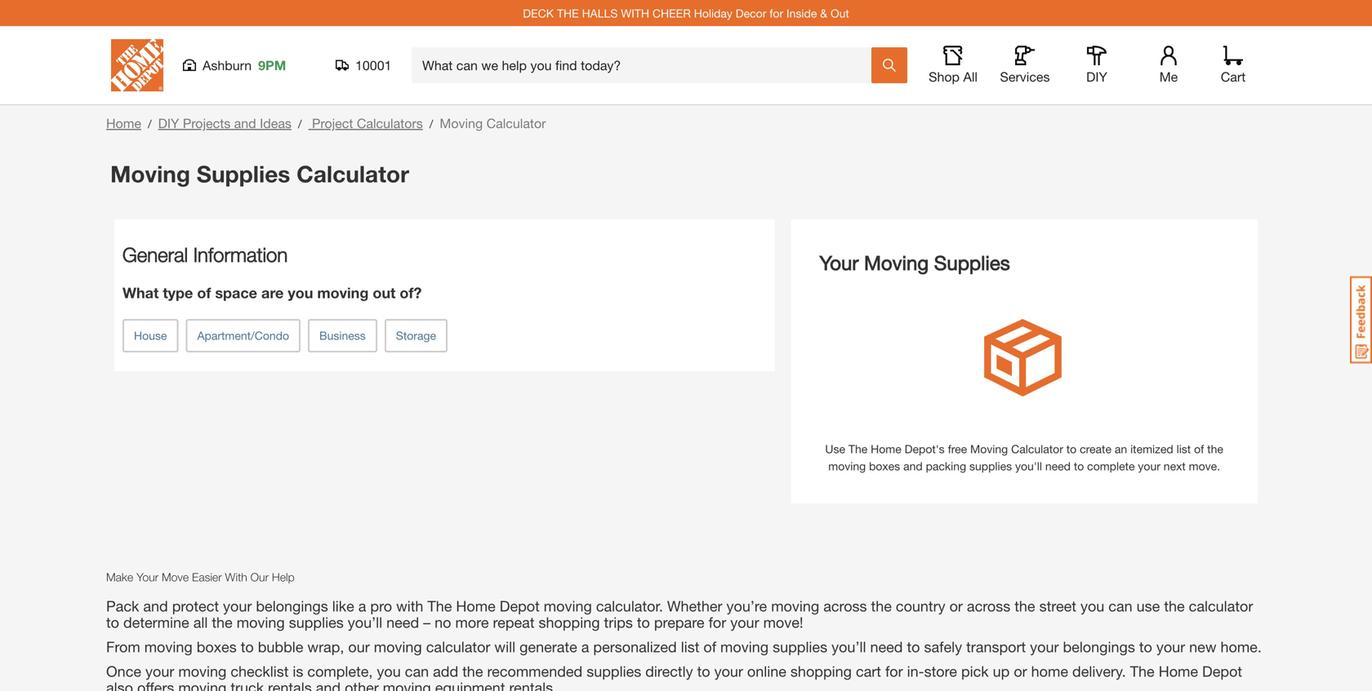 Task type: vqa. For each thing, say whether or not it's contained in the screenshot.
list to the top
yes



Task type: describe. For each thing, give the bounding box(es) containing it.
the inside use the home depot's free moving calculator to create an itemized list of the moving boxes and packing supplies you'll need to complete your next move.
[[1207, 443, 1223, 456]]

diy button
[[1071, 46, 1123, 85]]

street
[[1039, 598, 1076, 615]]

deck the halls with cheer holiday decor for inside & out
[[523, 6, 849, 20]]

boxes inside pack and protect your belongings like a pro with the home depot moving calculator. whether you're moving across the country or across the street you can use the calculator to determine all the moving supplies you'll need – no more repeat shopping trips to prepare for your move! from moving boxes to bubble wrap, our moving calculator will generate a personalized list of moving supplies you'll need to safely transport your belongings to your new home. once your moving checklist is complete, you can add the recommended supplies directly to your online shopping cart for in-store pick up or home delivery. the home depot also offers moving truck rentals and other moving equipment rentals.
[[197, 639, 237, 656]]

moving inside use the home depot's free moving calculator to create an itemized list of the moving boxes and packing supplies you'll need to complete your next move.
[[828, 460, 866, 473]]

2 vertical spatial need
[[870, 639, 903, 656]]

type
[[163, 284, 193, 302]]

project calculators link
[[308, 116, 423, 131]]

home link
[[106, 116, 141, 131]]

home right no on the bottom of the page
[[456, 598, 496, 615]]

house
[[134, 329, 167, 343]]

your moving supplies
[[820, 251, 1010, 274]]

use the home depot's free moving calculator to create an itemized list of the moving boxes and packing supplies you'll need to complete your next move.
[[825, 443, 1223, 473]]

deck the halls with cheer holiday decor for inside & out link
[[523, 6, 849, 20]]

cheer
[[653, 6, 691, 20]]

0 horizontal spatial belongings
[[256, 598, 328, 615]]

no
[[435, 614, 451, 632]]

your down with
[[223, 598, 252, 615]]

0 vertical spatial supplies
[[197, 160, 290, 187]]

prepare
[[654, 614, 705, 632]]

apartment/condo button
[[186, 319, 301, 353]]

safely
[[924, 639, 962, 656]]

with
[[396, 598, 423, 615]]

the right use
[[1164, 598, 1185, 615]]

your left 'online'
[[714, 663, 743, 681]]

What can we help you find today? search field
[[422, 48, 871, 82]]

home
[[1031, 663, 1068, 681]]

pick
[[961, 663, 989, 681]]

halls
[[582, 6, 618, 20]]

transport
[[966, 639, 1026, 656]]

rentals.
[[509, 680, 557, 692]]

inside
[[787, 6, 817, 20]]

0 vertical spatial depot
[[500, 598, 540, 615]]

1 horizontal spatial you'll
[[832, 639, 866, 656]]

3 / from the left
[[429, 117, 433, 131]]

store
[[924, 663, 957, 681]]

1 horizontal spatial belongings
[[1063, 639, 1135, 656]]

home.
[[1221, 639, 1262, 656]]

ashburn
[[203, 58, 252, 73]]

in-
[[907, 663, 924, 681]]

home down new
[[1159, 663, 1198, 681]]

storage button
[[385, 319, 448, 353]]

to down use
[[1139, 639, 1152, 656]]

to down create
[[1074, 460, 1084, 473]]

the
[[557, 6, 579, 20]]

1 / from the left
[[148, 117, 152, 131]]

with
[[621, 6, 649, 20]]

cart link
[[1215, 46, 1251, 85]]

trips
[[604, 614, 633, 632]]

your left new
[[1156, 639, 1185, 656]]

up
[[993, 663, 1010, 681]]

1 vertical spatial can
[[405, 663, 429, 681]]

cart
[[1221, 69, 1246, 85]]

of?
[[400, 284, 422, 302]]

information
[[193, 243, 288, 266]]

1 horizontal spatial a
[[581, 639, 589, 656]]

bubble
[[258, 639, 303, 656]]

business button
[[308, 319, 377, 353]]

list inside use the home depot's free moving calculator to create an itemized list of the moving boxes and packing supplies you'll need to complete your next move.
[[1177, 443, 1191, 456]]

&
[[820, 6, 827, 20]]

the right add
[[462, 663, 483, 681]]

use
[[825, 443, 845, 456]]

make
[[106, 571, 133, 584]]

10001 button
[[336, 57, 392, 74]]

of inside pack and protect your belongings like a pro with the home depot moving calculator. whether you're moving across the country or across the street you can use the calculator to determine all the moving supplies you'll need – no more repeat shopping trips to prepare for your move! from moving boxes to bubble wrap, our moving calculator will generate a personalized list of moving supplies you'll need to safely transport your belongings to your new home. once your moving checklist is complete, you can add the recommended supplies directly to your online shopping cart for in-store pick up or home delivery. the home depot also offers moving truck rentals and other moving equipment rentals.
[[704, 639, 716, 656]]

what
[[123, 284, 159, 302]]

country
[[896, 598, 946, 615]]

to right the directly
[[697, 663, 710, 681]]

rentals
[[268, 680, 312, 692]]

project
[[312, 116, 353, 131]]

the left street
[[1015, 598, 1035, 615]]

calculator inside use the home depot's free moving calculator to create an itemized list of the moving boxes and packing supplies you'll need to complete your next move.
[[1011, 443, 1063, 456]]

0 horizontal spatial you
[[288, 284, 313, 302]]

other
[[345, 680, 379, 692]]

move!
[[763, 614, 803, 632]]

move
[[162, 571, 189, 584]]

1 vertical spatial shopping
[[791, 663, 852, 681]]

and right is
[[316, 680, 341, 692]]

calculators
[[357, 116, 423, 131]]

once
[[106, 663, 141, 681]]

out
[[373, 284, 396, 302]]

like
[[332, 598, 354, 615]]

apartment/condo
[[197, 329, 289, 343]]

to left create
[[1067, 443, 1077, 456]]

and right 'pack'
[[143, 598, 168, 615]]

10001
[[355, 58, 392, 73]]

are
[[261, 284, 284, 302]]

space
[[215, 284, 257, 302]]

moving inside use the home depot's free moving calculator to create an itemized list of the moving boxes and packing supplies you'll need to complete your next move.
[[970, 443, 1008, 456]]

new
[[1189, 639, 1217, 656]]

wrap,
[[307, 639, 344, 656]]

1 horizontal spatial can
[[1109, 598, 1133, 615]]

1 horizontal spatial or
[[1014, 663, 1027, 681]]

shop all
[[929, 69, 978, 85]]

recommended
[[487, 663, 583, 681]]

your right once
[[145, 663, 174, 681]]

and inside use the home depot's free moving calculator to create an itemized list of the moving boxes and packing supplies you'll need to complete your next move.
[[903, 460, 923, 473]]

depot's
[[905, 443, 945, 456]]

boxes inside use the home depot's free moving calculator to create an itemized list of the moving boxes and packing supplies you'll need to complete your next move.
[[869, 460, 900, 473]]

general information
[[123, 243, 288, 266]]

house button
[[123, 319, 178, 353]]

complete
[[1087, 460, 1135, 473]]

1 vertical spatial calculator
[[297, 160, 409, 187]]

protect
[[172, 598, 219, 615]]

an
[[1115, 443, 1127, 456]]

0 horizontal spatial of
[[197, 284, 211, 302]]

truck
[[231, 680, 264, 692]]

and left ideas at the top of page
[[234, 116, 256, 131]]

our
[[250, 571, 269, 584]]

whether
[[667, 598, 722, 615]]

is
[[293, 663, 303, 681]]

checklist
[[231, 663, 289, 681]]

business
[[319, 329, 366, 343]]



Task type: locate. For each thing, give the bounding box(es) containing it.
depot up "will"
[[500, 598, 540, 615]]

services
[[1000, 69, 1050, 85]]

of inside use the home depot's free moving calculator to create an itemized list of the moving boxes and packing supplies you'll need to complete your next move.
[[1194, 443, 1204, 456]]

and
[[234, 116, 256, 131], [903, 460, 923, 473], [143, 598, 168, 615], [316, 680, 341, 692]]

across up transport
[[967, 598, 1011, 615]]

0 horizontal spatial the
[[428, 598, 452, 615]]

generate
[[520, 639, 577, 656]]

0 horizontal spatial supplies
[[197, 160, 290, 187]]

equipment
[[435, 680, 505, 692]]

need right you'll
[[1045, 460, 1071, 473]]

1 horizontal spatial the
[[849, 443, 868, 456]]

2 horizontal spatial /
[[429, 117, 433, 131]]

your
[[1138, 460, 1161, 473], [223, 598, 252, 615], [730, 614, 759, 632], [1030, 639, 1059, 656], [1156, 639, 1185, 656], [145, 663, 174, 681], [714, 663, 743, 681]]

0 vertical spatial the
[[849, 443, 868, 456]]

pack
[[106, 598, 139, 615]]

0 vertical spatial diy
[[1086, 69, 1107, 85]]

0 horizontal spatial a
[[358, 598, 366, 615]]

1 horizontal spatial /
[[298, 117, 302, 131]]

the home depot logo image
[[111, 39, 163, 91]]

0 vertical spatial boxes
[[869, 460, 900, 473]]

0 horizontal spatial depot
[[500, 598, 540, 615]]

2 horizontal spatial the
[[1130, 663, 1155, 681]]

to up checklist
[[241, 639, 254, 656]]

/ right ideas at the top of page
[[298, 117, 302, 131]]

or right country
[[950, 598, 963, 615]]

0 vertical spatial for
[[770, 6, 783, 20]]

the
[[849, 443, 868, 456], [428, 598, 452, 615], [1130, 663, 1155, 681]]

shopping up generate
[[539, 614, 600, 632]]

list
[[1177, 443, 1191, 456], [681, 639, 699, 656]]

a right generate
[[581, 639, 589, 656]]

0 horizontal spatial or
[[950, 598, 963, 615]]

decor
[[736, 6, 766, 20]]

0 vertical spatial shopping
[[539, 614, 600, 632]]

moving supplies calculator
[[110, 160, 409, 187]]

your
[[820, 251, 859, 274], [136, 571, 159, 584]]

storage
[[396, 329, 436, 343]]

you
[[288, 284, 313, 302], [1081, 598, 1105, 615], [377, 663, 401, 681]]

0 vertical spatial belongings
[[256, 598, 328, 615]]

of right type on the top left of page
[[197, 284, 211, 302]]

across right move!
[[823, 598, 867, 615]]

supplies
[[970, 460, 1012, 473], [289, 614, 344, 632], [773, 639, 827, 656], [587, 663, 641, 681]]

more
[[455, 614, 489, 632]]

1 horizontal spatial across
[[967, 598, 1011, 615]]

home / diy projects and ideas / project calculators / moving calculator
[[106, 116, 546, 131]]

moving box and calculator image
[[984, 319, 1065, 400]]

pro
[[370, 598, 392, 615]]

calculator up add
[[426, 639, 490, 656]]

1 vertical spatial boxes
[[197, 639, 237, 656]]

1 horizontal spatial depot
[[1202, 663, 1242, 681]]

personalized
[[593, 639, 677, 656]]

1 horizontal spatial of
[[704, 639, 716, 656]]

you'll
[[348, 614, 382, 632], [832, 639, 866, 656]]

the inside use the home depot's free moving calculator to create an itemized list of the moving boxes and packing supplies you'll need to complete your next move.
[[849, 443, 868, 456]]

make your move easier with our help
[[106, 571, 295, 584]]

2 vertical spatial of
[[704, 639, 716, 656]]

feedback link image
[[1350, 276, 1372, 364]]

2 horizontal spatial need
[[1045, 460, 1071, 473]]

and down depot's
[[903, 460, 923, 473]]

0 horizontal spatial diy
[[158, 116, 179, 131]]

free
[[948, 443, 967, 456]]

all
[[193, 614, 208, 632]]

belongings up delivery.
[[1063, 639, 1135, 656]]

will
[[495, 639, 515, 656]]

supplies up wrap,
[[289, 614, 344, 632]]

0 horizontal spatial calculator
[[297, 160, 409, 187]]

ideas
[[260, 116, 292, 131]]

can
[[1109, 598, 1133, 615], [405, 663, 429, 681]]

2 horizontal spatial you
[[1081, 598, 1105, 615]]

/
[[148, 117, 152, 131], [298, 117, 302, 131], [429, 117, 433, 131]]

1 vertical spatial calculator
[[426, 639, 490, 656]]

to right trips on the bottom left
[[637, 614, 650, 632]]

1 vertical spatial belongings
[[1063, 639, 1135, 656]]

/ right calculators
[[429, 117, 433, 131]]

list up next at the right of the page
[[1177, 443, 1191, 456]]

2 across from the left
[[967, 598, 1011, 615]]

supplies inside use the home depot's free moving calculator to create an itemized list of the moving boxes and packing supplies you'll need to complete your next move.
[[970, 460, 1012, 473]]

supplies down move!
[[773, 639, 827, 656]]

0 horizontal spatial you'll
[[348, 614, 382, 632]]

1 vertical spatial for
[[709, 614, 726, 632]]

next
[[1164, 460, 1186, 473]]

for left inside
[[770, 6, 783, 20]]

2 horizontal spatial calculator
[[1011, 443, 1063, 456]]

0 vertical spatial a
[[358, 598, 366, 615]]

your inside use the home depot's free moving calculator to create an itemized list of the moving boxes and packing supplies you'll need to complete your next move.
[[1138, 460, 1161, 473]]

1 horizontal spatial supplies
[[934, 251, 1010, 274]]

across
[[823, 598, 867, 615], [967, 598, 1011, 615]]

0 vertical spatial list
[[1177, 443, 1191, 456]]

2 vertical spatial the
[[1130, 663, 1155, 681]]

home inside use the home depot's free moving calculator to create an itemized list of the moving boxes and packing supplies you'll need to complete your next move.
[[871, 443, 902, 456]]

the right all
[[212, 614, 233, 632]]

0 horizontal spatial need
[[386, 614, 419, 632]]

0 horizontal spatial list
[[681, 639, 699, 656]]

1 vertical spatial supplies
[[934, 251, 1010, 274]]

complete,
[[307, 663, 373, 681]]

the right use on the right of the page
[[849, 443, 868, 456]]

0 vertical spatial calculator
[[486, 116, 546, 131]]

1 vertical spatial you'll
[[832, 639, 866, 656]]

0 horizontal spatial shopping
[[539, 614, 600, 632]]

a left the pro at bottom
[[358, 598, 366, 615]]

0 horizontal spatial for
[[709, 614, 726, 632]]

2 vertical spatial calculator
[[1011, 443, 1063, 456]]

0 vertical spatial you
[[288, 284, 313, 302]]

me button
[[1143, 46, 1195, 85]]

itemized
[[1130, 443, 1173, 456]]

can left use
[[1109, 598, 1133, 615]]

calculator up new
[[1189, 598, 1253, 615]]

boxes down all
[[197, 639, 237, 656]]

1 horizontal spatial list
[[1177, 443, 1191, 456]]

1 vertical spatial the
[[428, 598, 452, 615]]

1 vertical spatial list
[[681, 639, 699, 656]]

1 vertical spatial or
[[1014, 663, 1027, 681]]

a
[[358, 598, 366, 615], [581, 639, 589, 656]]

to
[[1067, 443, 1077, 456], [1074, 460, 1084, 473], [106, 614, 119, 632], [637, 614, 650, 632], [241, 639, 254, 656], [907, 639, 920, 656], [1139, 639, 1152, 656], [697, 663, 710, 681]]

1 horizontal spatial shopping
[[791, 663, 852, 681]]

2 / from the left
[[298, 117, 302, 131]]

1 horizontal spatial calculator
[[1189, 598, 1253, 615]]

0 horizontal spatial your
[[136, 571, 159, 584]]

2 vertical spatial for
[[885, 663, 903, 681]]

of
[[197, 284, 211, 302], [1194, 443, 1204, 456], [704, 639, 716, 656]]

1 horizontal spatial you
[[377, 663, 401, 681]]

home left depot's
[[871, 443, 902, 456]]

the right with
[[428, 598, 452, 615]]

depot down home.
[[1202, 663, 1242, 681]]

the
[[1207, 443, 1223, 456], [871, 598, 892, 615], [1015, 598, 1035, 615], [1164, 598, 1185, 615], [212, 614, 233, 632], [462, 663, 483, 681]]

1 vertical spatial your
[[136, 571, 159, 584]]

projects
[[183, 116, 231, 131]]

or right up
[[1014, 663, 1027, 681]]

diy inside button
[[1086, 69, 1107, 85]]

of up move.
[[1194, 443, 1204, 456]]

your down the itemized on the right
[[1138, 460, 1161, 473]]

0 horizontal spatial across
[[823, 598, 867, 615]]

0 horizontal spatial calculator
[[426, 639, 490, 656]]

you'll up our
[[348, 614, 382, 632]]

1 vertical spatial need
[[386, 614, 419, 632]]

online
[[747, 663, 787, 681]]

you right complete, on the bottom of the page
[[377, 663, 401, 681]]

need
[[1045, 460, 1071, 473], [386, 614, 419, 632], [870, 639, 903, 656]]

1 across from the left
[[823, 598, 867, 615]]

our
[[348, 639, 370, 656]]

1 horizontal spatial need
[[870, 639, 903, 656]]

you'll up the cart
[[832, 639, 866, 656]]

to up the in-
[[907, 639, 920, 656]]

you right are
[[288, 284, 313, 302]]

also
[[106, 680, 133, 692]]

0 vertical spatial can
[[1109, 598, 1133, 615]]

1 vertical spatial a
[[581, 639, 589, 656]]

0 horizontal spatial /
[[148, 117, 152, 131]]

repeat
[[493, 614, 535, 632]]

cart
[[856, 663, 881, 681]]

1 vertical spatial you
[[1081, 598, 1105, 615]]

0 vertical spatial calculator
[[1189, 598, 1253, 615]]

or
[[950, 598, 963, 615], [1014, 663, 1027, 681]]

0 horizontal spatial can
[[405, 663, 429, 681]]

me
[[1160, 69, 1178, 85]]

to up 'from'
[[106, 614, 119, 632]]

1 horizontal spatial for
[[770, 6, 783, 20]]

shopping
[[539, 614, 600, 632], [791, 663, 852, 681]]

1 horizontal spatial diy
[[1086, 69, 1107, 85]]

belongings
[[256, 598, 328, 615], [1063, 639, 1135, 656]]

help
[[272, 571, 295, 584]]

general
[[123, 243, 188, 266]]

1 vertical spatial depot
[[1202, 663, 1242, 681]]

what type of space are you moving out of?
[[123, 284, 422, 302]]

0 vertical spatial your
[[820, 251, 859, 274]]

with
[[225, 571, 247, 584]]

1 horizontal spatial calculator
[[486, 116, 546, 131]]

you right street
[[1081, 598, 1105, 615]]

0 vertical spatial you'll
[[348, 614, 382, 632]]

boxes left 'packing' at the bottom right of the page
[[869, 460, 900, 473]]

supplies left you'll
[[970, 460, 1012, 473]]

shop all button
[[927, 46, 979, 85]]

your left move!
[[730, 614, 759, 632]]

diy right the services on the right of the page
[[1086, 69, 1107, 85]]

9pm
[[258, 58, 286, 73]]

for left 'you're'
[[709, 614, 726, 632]]

1 horizontal spatial your
[[820, 251, 859, 274]]

the up move.
[[1207, 443, 1223, 456]]

–
[[423, 614, 431, 632]]

2 horizontal spatial for
[[885, 663, 903, 681]]

/ right home link
[[148, 117, 152, 131]]

all
[[963, 69, 978, 85]]

diy projects and ideas link
[[158, 116, 292, 131]]

of down prepare
[[704, 639, 716, 656]]

0 vertical spatial of
[[197, 284, 211, 302]]

0 vertical spatial need
[[1045, 460, 1071, 473]]

shop
[[929, 69, 960, 85]]

can left add
[[405, 663, 429, 681]]

1 horizontal spatial boxes
[[869, 460, 900, 473]]

0 horizontal spatial boxes
[[197, 639, 237, 656]]

2 vertical spatial you
[[377, 663, 401, 681]]

need up the cart
[[870, 639, 903, 656]]

diy left projects
[[158, 116, 179, 131]]

you're
[[727, 598, 767, 615]]

diy
[[1086, 69, 1107, 85], [158, 116, 179, 131]]

for left the in-
[[885, 663, 903, 681]]

1 vertical spatial diy
[[158, 116, 179, 131]]

list inside pack and protect your belongings like a pro with the home depot moving calculator. whether you're moving across the country or across the street you can use the calculator to determine all the moving supplies you'll need – no more repeat shopping trips to prepare for your move! from moving boxes to bubble wrap, our moving calculator will generate a personalized list of moving supplies you'll need to safely transport your belongings to your new home. once your moving checklist is complete, you can add the recommended supplies directly to your online shopping cart for in-store pick up or home delivery. the home depot also offers moving truck rentals and other moving equipment rentals.
[[681, 639, 699, 656]]

2 horizontal spatial of
[[1194, 443, 1204, 456]]

easier
[[192, 571, 222, 584]]

packing
[[926, 460, 966, 473]]

home down 'the home depot logo'
[[106, 116, 141, 131]]

the right delivery.
[[1130, 663, 1155, 681]]

list down prepare
[[681, 639, 699, 656]]

need left – at the bottom left of page
[[386, 614, 419, 632]]

offers
[[137, 680, 174, 692]]

belongings down help in the bottom of the page
[[256, 598, 328, 615]]

supplies down personalized at the left
[[587, 663, 641, 681]]

determine
[[123, 614, 189, 632]]

your up home
[[1030, 639, 1059, 656]]

you'll
[[1015, 460, 1042, 473]]

shopping left the cart
[[791, 663, 852, 681]]

0 vertical spatial or
[[950, 598, 963, 615]]

need inside use the home depot's free moving calculator to create an itemized list of the moving boxes and packing supplies you'll need to complete your next move.
[[1045, 460, 1071, 473]]

calculator
[[486, 116, 546, 131], [297, 160, 409, 187], [1011, 443, 1063, 456]]

pack and protect your belongings like a pro with the home depot moving calculator. whether you're moving across the country or across the street you can use the calculator to determine all the moving supplies you'll need – no more repeat shopping trips to prepare for your move! from moving boxes to bubble wrap, our moving calculator will generate a personalized list of moving supplies you'll need to safely transport your belongings to your new home. once your moving checklist is complete, you can add the recommended supplies directly to your online shopping cart for in-store pick up or home delivery. the home depot also offers moving truck rentals and other moving equipment rentals.
[[106, 598, 1262, 692]]

delivery.
[[1072, 663, 1126, 681]]

1 vertical spatial of
[[1194, 443, 1204, 456]]

supplies
[[197, 160, 290, 187], [934, 251, 1010, 274]]

the left country
[[871, 598, 892, 615]]



